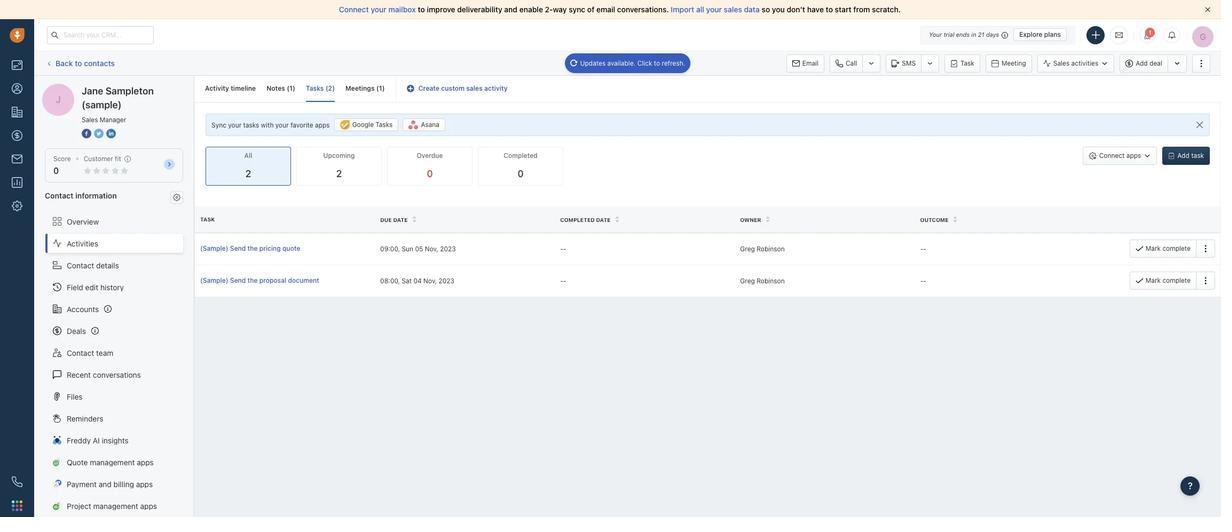 Task type: vqa. For each thing, say whether or not it's contained in the screenshot.


Task type: locate. For each thing, give the bounding box(es) containing it.
0 vertical spatial greg
[[740, 245, 755, 253]]

nov, for 04
[[423, 277, 437, 285]]

sales left activity
[[466, 84, 483, 92]]

1 vertical spatial add
[[1178, 152, 1190, 160]]

1 vertical spatial (sample)
[[82, 99, 122, 111]]

freddy ai insights
[[67, 436, 129, 445]]

nov,
[[425, 245, 438, 253], [423, 277, 437, 285]]

0 horizontal spatial add
[[1136, 59, 1148, 67]]

j for score
[[56, 94, 61, 105]]

greg
[[740, 245, 755, 253], [740, 277, 755, 285]]

2023 right 04
[[439, 277, 454, 285]]

meeting
[[1002, 59, 1026, 67]]

management up payment and billing apps
[[90, 458, 135, 467]]

1 ( from the left
[[287, 84, 289, 92]]

due
[[380, 217, 392, 223]]

1 mark complete from the top
[[1146, 245, 1191, 253]]

add left deal at the right top of page
[[1136, 59, 1148, 67]]

0 vertical spatial (sample)
[[121, 83, 151, 92]]

jane
[[64, 83, 80, 92], [82, 85, 103, 97]]

2 mark from the top
[[1146, 277, 1161, 285]]

0 vertical spatial mark complete button
[[1130, 240, 1196, 258]]

1 vertical spatial completed
[[560, 217, 595, 223]]

0 horizontal spatial jane
[[64, 83, 80, 92]]

task button
[[945, 54, 980, 72]]

( for meetings
[[376, 84, 379, 92]]

(sample) for (sample) send the proposal document
[[200, 277, 228, 285]]

and left billing
[[99, 480, 112, 489]]

email button
[[786, 54, 824, 72]]

0 vertical spatial and
[[504, 5, 517, 14]]

the
[[248, 245, 258, 253], [248, 277, 258, 285]]

the inside (sample) send the proposal document link
[[248, 277, 258, 285]]

1 horizontal spatial (
[[326, 84, 328, 92]]

2023 right 05
[[440, 245, 456, 253]]

Search your CRM... text field
[[47, 26, 154, 44]]

and left enable
[[504, 5, 517, 14]]

1 vertical spatial send
[[230, 277, 246, 285]]

send email image
[[1115, 30, 1123, 39]]

facebook circled image
[[82, 128, 91, 139]]

connect
[[339, 5, 369, 14], [1099, 152, 1125, 160]]

sales left data
[[724, 5, 742, 14]]

tasks right google
[[376, 121, 393, 129]]

mark complete
[[1146, 245, 1191, 253], [1146, 277, 1191, 285]]

1 vertical spatial j
[[56, 94, 61, 105]]

1 complete from the top
[[1163, 245, 1191, 253]]

1 vertical spatial complete
[[1163, 277, 1191, 285]]

( left the meetings
[[326, 84, 328, 92]]

2 horizontal spatial )
[[382, 84, 385, 92]]

phone element
[[6, 471, 28, 493]]

2 the from the top
[[248, 277, 258, 285]]

1 vertical spatial 2023
[[439, 277, 454, 285]]

21
[[978, 31, 984, 38]]

custom
[[441, 84, 465, 92]]

1 horizontal spatial tasks
[[376, 121, 393, 129]]

jane down back
[[64, 83, 80, 92]]

0 vertical spatial mark complete
[[1146, 245, 1191, 253]]

0 horizontal spatial 2
[[245, 168, 251, 179]]

1 (sample) from the top
[[200, 245, 228, 253]]

0 vertical spatial management
[[90, 458, 135, 467]]

1 vertical spatial sales
[[466, 84, 483, 92]]

phone image
[[12, 477, 22, 488]]

complete for 08:00, sat 04 nov, 2023
[[1163, 277, 1191, 285]]

1 horizontal spatial date
[[596, 217, 611, 223]]

2023
[[440, 245, 456, 253], [439, 277, 454, 285]]

2 complete from the top
[[1163, 277, 1191, 285]]

(sample) down jane sampleton (sample) on the top
[[82, 99, 122, 111]]

the left proposal
[[248, 277, 258, 285]]

0 horizontal spatial sales
[[82, 116, 98, 124]]

0 horizontal spatial and
[[99, 480, 112, 489]]

sales up facebook circled "image"
[[82, 116, 98, 124]]

0 vertical spatial sales
[[1053, 59, 1070, 67]]

the inside (sample) send the pricing quote link
[[248, 245, 258, 253]]

0 for completed
[[518, 168, 524, 179]]

) for notes ( 1 )
[[293, 84, 295, 92]]

send for proposal
[[230, 277, 246, 285]]

meeting button
[[986, 54, 1032, 72]]

0 horizontal spatial date
[[393, 217, 408, 223]]

sampleton down contacts
[[82, 83, 119, 92]]

activity timeline
[[205, 84, 256, 92]]

contact down 0 button
[[45, 191, 73, 200]]

2 horizontal spatial 2
[[336, 168, 342, 179]]

add deal button
[[1120, 54, 1168, 72]]

2 mark complete button from the top
[[1130, 272, 1196, 290]]

1 send from the top
[[230, 245, 246, 253]]

ai
[[93, 436, 100, 445]]

fit
[[115, 155, 121, 163]]

1 horizontal spatial sales
[[724, 5, 742, 14]]

1 vertical spatial connect
[[1099, 152, 1125, 160]]

1 vertical spatial greg
[[740, 277, 755, 285]]

contact up recent on the left bottom of the page
[[67, 348, 94, 358]]

2 greg from the top
[[740, 277, 755, 285]]

completed for completed
[[504, 151, 538, 159]]

jane inside jane sampleton (sample) sales manager
[[82, 85, 103, 97]]

2 (sample) from the top
[[200, 277, 228, 285]]

0 vertical spatial task
[[961, 59, 974, 67]]

date for due date
[[393, 217, 408, 223]]

) right 'notes'
[[293, 84, 295, 92]]

2 horizontal spatial 0
[[518, 168, 524, 179]]

contact for contact information
[[45, 191, 73, 200]]

connect apps
[[1099, 152, 1141, 160]]

trial
[[944, 31, 954, 38]]

email
[[596, 5, 615, 14]]

to
[[418, 5, 425, 14], [826, 5, 833, 14], [75, 59, 82, 68], [654, 59, 660, 67]]

1 horizontal spatial task
[[961, 59, 974, 67]]

team
[[96, 348, 113, 358]]

billing
[[114, 480, 134, 489]]

2 ) from the left
[[332, 84, 335, 92]]

0
[[53, 166, 59, 176], [427, 168, 433, 179], [518, 168, 524, 179]]

2 left the meetings
[[328, 84, 332, 92]]

0 horizontal spatial sales
[[466, 84, 483, 92]]

connect for connect your mailbox to improve deliverability and enable 2-way sync of email conversations. import all your sales data so you don't have to start from scratch.
[[339, 5, 369, 14]]

upcoming
[[323, 151, 355, 159]]

task down your trial ends in 21 days
[[961, 59, 974, 67]]

connect apps button
[[1083, 147, 1157, 165], [1083, 147, 1157, 165]]

0 horizontal spatial (
[[287, 84, 289, 92]]

1 ) from the left
[[293, 84, 295, 92]]

files
[[67, 392, 83, 401]]

( right the meetings
[[376, 84, 379, 92]]

add left task
[[1178, 152, 1190, 160]]

connect for connect apps
[[1099, 152, 1125, 160]]

your left mailbox
[[371, 5, 387, 14]]

2 date from the left
[[596, 217, 611, 223]]

(sample) for jane sampleton (sample) sales manager
[[82, 99, 122, 111]]

jane for jane sampleton (sample)
[[64, 83, 80, 92]]

updates available. click to refresh.
[[580, 59, 685, 67]]

1 vertical spatial greg robinson
[[740, 277, 785, 285]]

2 ( from the left
[[326, 84, 328, 92]]

deliverability
[[457, 5, 502, 14]]

1 horizontal spatial add
[[1178, 152, 1190, 160]]

explore plans
[[1019, 30, 1061, 38]]

1 vertical spatial contact
[[67, 261, 94, 270]]

--
[[560, 245, 566, 253], [920, 245, 926, 253], [560, 277, 566, 285], [920, 277, 926, 285]]

(sample) inside jane sampleton (sample) sales manager
[[82, 99, 122, 111]]

2 down all
[[245, 168, 251, 179]]

0 horizontal spatial completed
[[504, 151, 538, 159]]

0 horizontal spatial 0
[[53, 166, 59, 176]]

1 horizontal spatial )
[[332, 84, 335, 92]]

email
[[802, 59, 819, 67]]

0 vertical spatial completed
[[504, 151, 538, 159]]

score 0
[[53, 155, 71, 176]]

sampleton for jane sampleton (sample)
[[82, 83, 119, 92]]

sampleton inside jane sampleton (sample) sales manager
[[106, 85, 154, 97]]

1 horizontal spatial 0
[[427, 168, 433, 179]]

1 horizontal spatial and
[[504, 5, 517, 14]]

sat
[[402, 277, 412, 285]]

1 vertical spatial task
[[200, 216, 215, 223]]

0 vertical spatial add
[[1136, 59, 1148, 67]]

3 ) from the left
[[382, 84, 385, 92]]

your right all at the top right
[[706, 5, 722, 14]]

0 horizontal spatial tasks
[[306, 84, 324, 92]]

sampleton up manager
[[106, 85, 154, 97]]

mark complete for 09:00, sun 05 nov, 2023
[[1146, 245, 1191, 253]]

to right the click
[[654, 59, 660, 67]]

1 date from the left
[[393, 217, 408, 223]]

2 send from the top
[[230, 277, 246, 285]]

1 vertical spatial mark
[[1146, 277, 1161, 285]]

(sample) send the proposal document
[[200, 277, 319, 285]]

1
[[1149, 29, 1152, 36], [289, 84, 293, 92], [379, 84, 382, 92]]

have
[[807, 5, 824, 14]]

08:00, sat 04 nov, 2023
[[380, 277, 454, 285]]

1 vertical spatial tasks
[[376, 121, 393, 129]]

proposal
[[259, 277, 286, 285]]

tasks right notes ( 1 ) on the top left of the page
[[306, 84, 324, 92]]

( right 'notes'
[[287, 84, 289, 92]]

-
[[560, 245, 563, 253], [563, 245, 566, 253], [920, 245, 923, 253], [923, 245, 926, 253], [560, 277, 563, 285], [563, 277, 566, 285], [920, 277, 923, 285], [923, 277, 926, 285]]

(
[[287, 84, 289, 92], [326, 84, 328, 92], [376, 84, 379, 92]]

) left the meetings
[[332, 84, 335, 92]]

(sample) up manager
[[121, 83, 151, 92]]

1 vertical spatial the
[[248, 277, 258, 285]]

2023 for 09:00, sun 05 nov, 2023
[[440, 245, 456, 253]]

3 ( from the left
[[376, 84, 379, 92]]

1 vertical spatial mark complete button
[[1130, 272, 1196, 290]]

1 horizontal spatial jane
[[82, 85, 103, 97]]

meetings ( 1 )
[[346, 84, 385, 92]]

mark complete button for 08:00, sat 04 nov, 2023
[[1130, 272, 1196, 290]]

2
[[328, 84, 332, 92], [245, 168, 251, 179], [336, 168, 342, 179]]

0 vertical spatial contact
[[45, 191, 73, 200]]

0 vertical spatial mark
[[1146, 245, 1161, 253]]

1 vertical spatial and
[[99, 480, 112, 489]]

09:00, sun 05 nov, 2023
[[380, 245, 456, 253]]

customer fit
[[84, 155, 121, 163]]

2 greg robinson from the top
[[740, 277, 785, 285]]

apps down payment and billing apps
[[140, 502, 157, 511]]

add
[[1136, 59, 1148, 67], [1178, 152, 1190, 160]]

1 for meetings ( 1 )
[[379, 84, 382, 92]]

0 vertical spatial nov,
[[425, 245, 438, 253]]

sales left activities
[[1053, 59, 1070, 67]]

1 horizontal spatial sales
[[1053, 59, 1070, 67]]

0 vertical spatial 2023
[[440, 245, 456, 253]]

2 down upcoming
[[336, 168, 342, 179]]

sampleton
[[82, 83, 119, 92], [106, 85, 154, 97]]

) for tasks ( 2 )
[[332, 84, 335, 92]]

apps right billing
[[136, 480, 153, 489]]

0 vertical spatial send
[[230, 245, 246, 253]]

0 for overdue
[[427, 168, 433, 179]]

2 horizontal spatial 1
[[1149, 29, 1152, 36]]

mark complete button
[[1130, 240, 1196, 258], [1130, 272, 1196, 290]]

1 horizontal spatial completed
[[560, 217, 595, 223]]

0 horizontal spatial )
[[293, 84, 295, 92]]

j down back to contacts link
[[48, 84, 52, 92]]

0 vertical spatial greg robinson
[[740, 245, 785, 253]]

0 vertical spatial connect
[[339, 5, 369, 14]]

05
[[415, 245, 423, 253]]

mark for 08:00, sat 04 nov, 2023
[[1146, 277, 1161, 285]]

due date
[[380, 217, 408, 223]]

2 robinson from the top
[[757, 277, 785, 285]]

1 vertical spatial mark complete
[[1146, 277, 1191, 285]]

0 vertical spatial tasks
[[306, 84, 324, 92]]

greg for 09:00, sun 05 nov, 2023
[[740, 245, 755, 253]]

(sample) for (sample) send the pricing quote
[[200, 245, 228, 253]]

completed for completed date
[[560, 217, 595, 223]]

deal
[[1150, 59, 1162, 67]]

1 right the meetings
[[379, 84, 382, 92]]

google
[[352, 121, 374, 129]]

0 vertical spatial j
[[48, 84, 52, 92]]

0 vertical spatial complete
[[1163, 245, 1191, 253]]

robinson
[[757, 245, 785, 253], [757, 277, 785, 285]]

1 horizontal spatial j
[[56, 94, 61, 105]]

0 horizontal spatial j
[[48, 84, 52, 92]]

1 greg from the top
[[740, 245, 755, 253]]

task up (sample) send the pricing quote
[[200, 216, 215, 223]]

nov, right 04
[[423, 277, 437, 285]]

j down back
[[56, 94, 61, 105]]

1 greg robinson from the top
[[740, 245, 785, 253]]

1 robinson from the top
[[757, 245, 785, 253]]

1 vertical spatial (sample)
[[200, 277, 228, 285]]

nov, right 05
[[425, 245, 438, 253]]

) right the meetings
[[382, 84, 385, 92]]

the left 'pricing'
[[248, 245, 258, 253]]

1 mark from the top
[[1146, 245, 1161, 253]]

send down (sample) send the pricing quote
[[230, 277, 246, 285]]

1 vertical spatial nov,
[[423, 277, 437, 285]]

management down payment and billing apps
[[93, 502, 138, 511]]

1 the from the top
[[248, 245, 258, 253]]

edit
[[85, 283, 98, 292]]

send left 'pricing'
[[230, 245, 246, 253]]

contact for contact team
[[67, 348, 94, 358]]

2 mark complete from the top
[[1146, 277, 1191, 285]]

1 vertical spatial sales
[[82, 116, 98, 124]]

0 vertical spatial robinson
[[757, 245, 785, 253]]

1 for notes ( 1 )
[[289, 84, 293, 92]]

2 horizontal spatial (
[[376, 84, 379, 92]]

2 vertical spatial contact
[[67, 348, 94, 358]]

the for proposal
[[248, 277, 258, 285]]

0 vertical spatial (sample)
[[200, 245, 228, 253]]

add task button
[[1163, 147, 1210, 165]]

create
[[419, 84, 440, 92]]

management
[[90, 458, 135, 467], [93, 502, 138, 511]]

back to contacts link
[[45, 55, 115, 72]]

field edit history
[[67, 283, 124, 292]]

sampleton for jane sampleton (sample) sales manager
[[106, 85, 154, 97]]

activities
[[67, 239, 98, 248]]

activities
[[1071, 59, 1098, 67]]

sync
[[569, 5, 585, 14]]

1 mark complete button from the top
[[1130, 240, 1196, 258]]

start
[[835, 5, 852, 14]]

ends
[[956, 31, 970, 38]]

call button
[[830, 54, 863, 72]]

1 right 'notes'
[[289, 84, 293, 92]]

0 horizontal spatial 1
[[289, 84, 293, 92]]

field
[[67, 283, 83, 292]]

0 vertical spatial the
[[248, 245, 258, 253]]

1 up add deal
[[1149, 29, 1152, 36]]

1 vertical spatial robinson
[[757, 277, 785, 285]]

1 vertical spatial management
[[93, 502, 138, 511]]

0 horizontal spatial connect
[[339, 5, 369, 14]]

task
[[961, 59, 974, 67], [200, 216, 215, 223]]

timeline
[[231, 84, 256, 92]]

1 horizontal spatial 1
[[379, 84, 382, 92]]

jane down contacts
[[82, 85, 103, 97]]

1 horizontal spatial connect
[[1099, 152, 1125, 160]]

you
[[772, 5, 785, 14]]

contact down activities
[[67, 261, 94, 270]]



Task type: describe. For each thing, give the bounding box(es) containing it.
overview
[[67, 217, 99, 226]]

to left start
[[826, 5, 833, 14]]

2 for all
[[245, 168, 251, 179]]

task inside button
[[961, 59, 974, 67]]

mng settings image
[[173, 194, 180, 201]]

(sample) send the pricing quote link
[[200, 244, 370, 254]]

twitter circled image
[[94, 128, 104, 139]]

plans
[[1044, 30, 1061, 38]]

activity
[[205, 84, 229, 92]]

favorite
[[291, 121, 313, 129]]

overdue
[[417, 151, 443, 159]]

send for pricing
[[230, 245, 246, 253]]

freshworks switcher image
[[12, 501, 22, 511]]

contact team
[[67, 348, 113, 358]]

mark complete for 08:00, sat 04 nov, 2023
[[1146, 277, 1191, 285]]

add for add task
[[1178, 152, 1190, 160]]

so
[[762, 5, 770, 14]]

to right mailbox
[[418, 5, 425, 14]]

2023 for 08:00, sat 04 nov, 2023
[[439, 277, 454, 285]]

notes
[[267, 84, 285, 92]]

09:00,
[[380, 245, 400, 253]]

sun
[[402, 245, 413, 253]]

08:00,
[[380, 277, 400, 285]]

explore
[[1019, 30, 1043, 38]]

call link
[[830, 54, 863, 72]]

(sample) for jane sampleton (sample)
[[121, 83, 151, 92]]

task
[[1191, 152, 1204, 160]]

refresh.
[[662, 59, 685, 67]]

your right sync
[[228, 121, 241, 129]]

completed date
[[560, 217, 611, 223]]

tasks ( 2 )
[[306, 84, 335, 92]]

contact information
[[45, 191, 117, 200]]

management for project
[[93, 502, 138, 511]]

way
[[553, 5, 567, 14]]

linkedin circled image
[[106, 128, 116, 139]]

robinson for 09:00, sun 05 nov, 2023
[[757, 245, 785, 253]]

apps up payment and billing apps
[[137, 458, 154, 467]]

recent conversations
[[67, 370, 141, 379]]

asana button
[[403, 119, 445, 131]]

( for tasks
[[326, 84, 328, 92]]

apps right favorite
[[315, 121, 330, 129]]

mailbox
[[388, 5, 416, 14]]

greg robinson for 08:00, sat 04 nov, 2023
[[740, 277, 785, 285]]

sms button
[[886, 54, 921, 72]]

jane for jane sampleton (sample) sales manager
[[82, 85, 103, 97]]

sync your tasks with your favorite apps
[[211, 121, 330, 129]]

the for pricing
[[248, 245, 258, 253]]

manager
[[100, 116, 126, 124]]

) for meetings ( 1 )
[[382, 84, 385, 92]]

pricing
[[259, 245, 281, 253]]

(sample) send the pricing quote
[[200, 245, 300, 253]]

customer
[[84, 155, 113, 163]]

document
[[288, 277, 319, 285]]

0 horizontal spatial task
[[200, 216, 215, 223]]

history
[[100, 283, 124, 292]]

complete for 09:00, sun 05 nov, 2023
[[1163, 245, 1191, 253]]

nov, for 05
[[425, 245, 438, 253]]

project
[[67, 502, 91, 511]]

mark for 09:00, sun 05 nov, 2023
[[1146, 245, 1161, 253]]

add for add deal
[[1136, 59, 1148, 67]]

updates
[[580, 59, 606, 67]]

of
[[587, 5, 594, 14]]

1 horizontal spatial 2
[[328, 84, 332, 92]]

all
[[244, 151, 252, 159]]

quote management apps
[[67, 458, 154, 467]]

days
[[986, 31, 999, 38]]

management for quote
[[90, 458, 135, 467]]

j for j
[[48, 84, 52, 92]]

to right back
[[75, 59, 82, 68]]

(sample) send the proposal document link
[[200, 276, 370, 286]]

score
[[53, 155, 71, 163]]

2-
[[545, 5, 553, 14]]

tasks
[[243, 121, 259, 129]]

click
[[637, 59, 652, 67]]

contact for contact details
[[67, 261, 94, 270]]

in
[[971, 31, 976, 38]]

deals
[[67, 327, 86, 336]]

mark complete button for 09:00, sun 05 nov, 2023
[[1130, 240, 1196, 258]]

owner
[[740, 217, 761, 223]]

robinson for 08:00, sat 04 nov, 2023
[[757, 277, 785, 285]]

sales inside jane sampleton (sample) sales manager
[[82, 116, 98, 124]]

asana
[[421, 121, 439, 129]]

0 vertical spatial sales
[[724, 5, 742, 14]]

add task
[[1178, 152, 1204, 160]]

quote
[[67, 458, 88, 467]]

import all your sales data link
[[671, 5, 762, 14]]

04
[[414, 277, 422, 285]]

your
[[929, 31, 942, 38]]

date for completed date
[[596, 217, 611, 223]]

connect your mailbox to improve deliverability and enable 2-way sync of email conversations. import all your sales data so you don't have to start from scratch.
[[339, 5, 901, 14]]

payment and billing apps
[[67, 480, 153, 489]]

greg robinson for 09:00, sun 05 nov, 2023
[[740, 245, 785, 253]]

accounts
[[67, 305, 99, 314]]

0 button
[[53, 166, 59, 176]]

1 link
[[1139, 27, 1155, 43]]

2 for upcoming
[[336, 168, 342, 179]]

your right with
[[275, 121, 289, 129]]

enable
[[519, 5, 543, 14]]

available.
[[607, 59, 636, 67]]

details
[[96, 261, 119, 270]]

don't
[[787, 5, 805, 14]]

freddy
[[67, 436, 91, 445]]

jane sampleton (sample)
[[64, 83, 151, 92]]

( for notes
[[287, 84, 289, 92]]

create custom sales activity
[[419, 84, 508, 92]]

close image
[[1205, 7, 1210, 12]]

tasks inside button
[[376, 121, 393, 129]]

data
[[744, 5, 760, 14]]

google tasks button
[[334, 119, 398, 131]]

back to contacts
[[56, 59, 115, 68]]

quote
[[282, 245, 300, 253]]

project management apps
[[67, 502, 157, 511]]

greg for 08:00, sat 04 nov, 2023
[[740, 277, 755, 285]]

apps left add task button
[[1127, 152, 1141, 160]]

your trial ends in 21 days
[[929, 31, 999, 38]]

0 inside score 0
[[53, 166, 59, 176]]

insights
[[102, 436, 129, 445]]

meetings
[[346, 84, 375, 92]]

all
[[696, 5, 704, 14]]

jane sampleton (sample) sales manager
[[82, 85, 154, 124]]

import
[[671, 5, 694, 14]]



